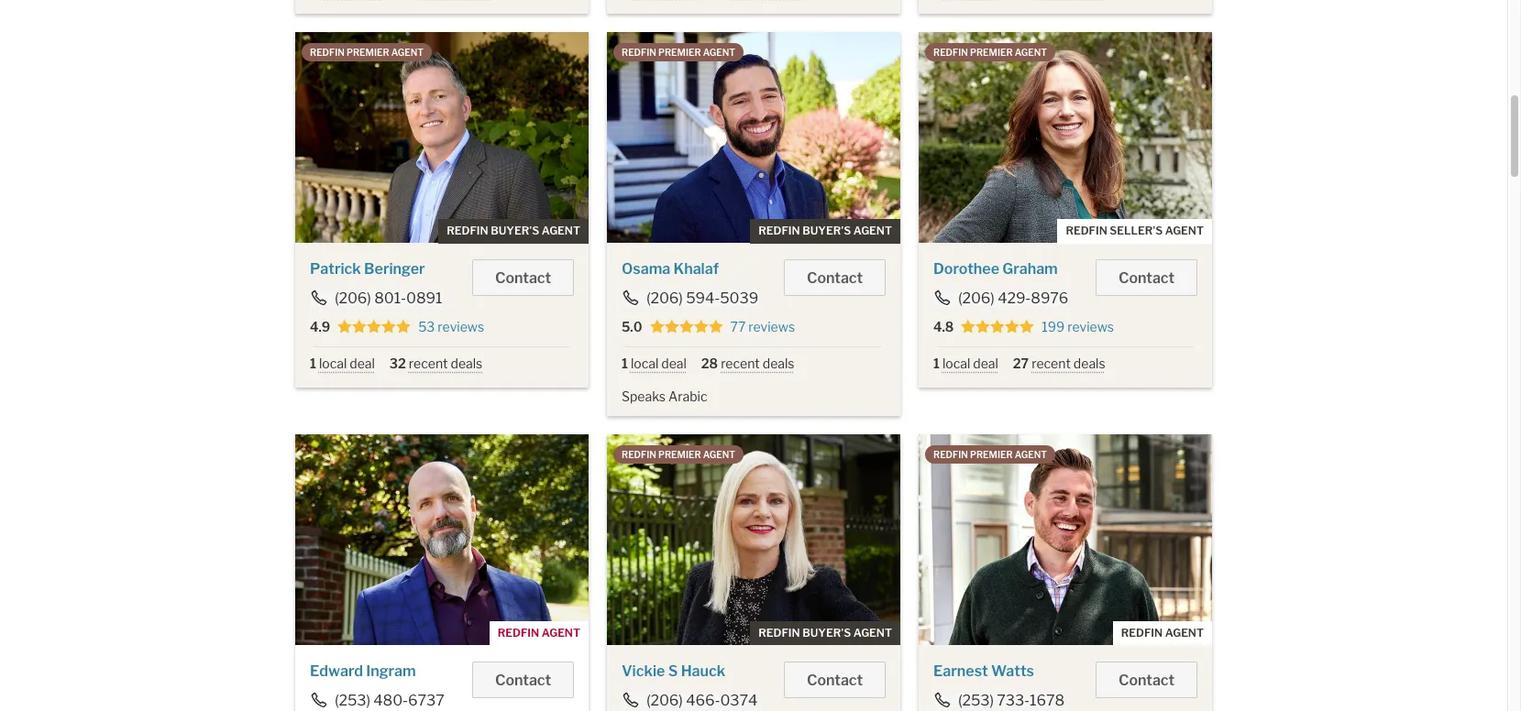 Task type: describe. For each thing, give the bounding box(es) containing it.
(206) 801-0891 button
[[310, 290, 443, 307]]

edward
[[310, 663, 363, 680]]

photo of patrick beringer image
[[295, 32, 589, 243]]

4.8
[[934, 319, 954, 335]]

(206) 429-8976 button
[[934, 290, 1070, 307]]

osama
[[622, 261, 671, 278]]

480-
[[374, 692, 408, 710]]

1 for (206) 801-0891
[[310, 356, 316, 372]]

seller's
[[1110, 224, 1163, 238]]

reviews for 8976
[[1068, 319, 1114, 335]]

contact for 0374
[[807, 672, 863, 689]]

contact button for (206) 594-5039
[[784, 260, 886, 296]]

photo of earnest watts image
[[919, 434, 1212, 645]]

contact button for (206) 801-0891
[[472, 260, 574, 296]]

earnest
[[934, 663, 988, 680]]

(253) 480-6737 button
[[310, 692, 445, 710]]

1678
[[1030, 692, 1065, 710]]

redfin buyer's agent for 0891
[[447, 224, 581, 238]]

photo of edward ingram image
[[295, 434, 589, 645]]

contact button for (253) 733-1678
[[1096, 662, 1198, 699]]

vickie s hauck link
[[622, 663, 726, 680]]

premier for graham
[[970, 47, 1013, 58]]

27 recent deals
[[1013, 356, 1106, 372]]

28
[[701, 356, 718, 372]]

vickie
[[622, 663, 665, 680]]

dorothee
[[934, 261, 1000, 278]]

earnest watts link
[[934, 663, 1034, 680]]

32
[[390, 356, 406, 372]]

deals for 5039
[[763, 356, 795, 372]]

osama khalaf
[[622, 261, 719, 278]]

rating 5.0 out of 5 element
[[650, 319, 723, 336]]

(206) for (206) 466-0374
[[647, 692, 683, 710]]

hauck
[[681, 663, 726, 680]]

contact button for (206) 429-8976
[[1096, 260, 1198, 296]]

(206) for (206) 429-8976
[[958, 290, 995, 307]]

patrick beringer link
[[310, 261, 425, 278]]

(206) for (206) 594-5039
[[647, 290, 683, 307]]

466-
[[686, 692, 720, 710]]

deal for 801-
[[350, 356, 375, 372]]

redfin seller's agent
[[1066, 224, 1204, 238]]

local for (206) 801-0891
[[319, 356, 347, 372]]

429-
[[998, 290, 1031, 307]]

801-
[[374, 290, 406, 307]]

khalaf
[[674, 261, 719, 278]]

(206) 429-8976
[[958, 290, 1069, 307]]

5039
[[720, 290, 759, 307]]

recent for (206) 594-5039
[[721, 356, 760, 372]]

local for (206) 594-5039
[[631, 356, 659, 372]]

vickie s hauck
[[622, 663, 726, 680]]

(253) 480-6737
[[335, 692, 444, 710]]

dorothee graham link
[[934, 261, 1058, 278]]

watts
[[991, 663, 1034, 680]]

premier for khalaf
[[658, 47, 701, 58]]

contact button for (206) 466-0374
[[784, 662, 886, 699]]

deal for 594-
[[661, 356, 687, 372]]

6737
[[408, 692, 444, 710]]

1 local deal for (206) 429-8976
[[934, 356, 999, 372]]

594-
[[686, 290, 720, 307]]

contact for 5039
[[807, 270, 863, 287]]

recent for (206) 801-0891
[[409, 356, 448, 372]]

1 local deal for (206) 801-0891
[[310, 356, 375, 372]]

beringer
[[364, 261, 425, 278]]

photo of osama khalaf image
[[607, 32, 901, 243]]



Task type: locate. For each thing, give the bounding box(es) containing it.
32 recent deals
[[390, 356, 483, 372]]

redfin buyer's agent for 5039
[[759, 224, 892, 238]]

patrick
[[310, 261, 361, 278]]

1 horizontal spatial 1 local deal
[[622, 356, 687, 372]]

3 reviews from the left
[[1068, 319, 1114, 335]]

speaks arabic
[[622, 388, 708, 404]]

0 horizontal spatial reviews
[[438, 319, 484, 335]]

2 1 from the left
[[622, 356, 628, 372]]

3 local from the left
[[943, 356, 971, 372]]

77 reviews
[[730, 319, 795, 335]]

1 horizontal spatial local
[[631, 356, 659, 372]]

local for (206) 429-8976
[[943, 356, 971, 372]]

local
[[319, 356, 347, 372], [631, 356, 659, 372], [943, 356, 971, 372]]

2 recent from the left
[[721, 356, 760, 372]]

contact button for (253) 480-6737
[[472, 662, 574, 699]]

earnest watts
[[934, 663, 1034, 680]]

1 local deal down 4.8
[[934, 356, 999, 372]]

recent right 28
[[721, 356, 760, 372]]

redfin premier agent for patrick
[[310, 47, 424, 58]]

1 1 local deal from the left
[[310, 356, 375, 372]]

s
[[668, 663, 678, 680]]

local down 4.9
[[319, 356, 347, 372]]

1 local deal up speaks arabic
[[622, 356, 687, 372]]

local down 4.8
[[943, 356, 971, 372]]

(206) down the dorothee
[[958, 290, 995, 307]]

(206) 466-0374
[[647, 692, 758, 710]]

1 deals from the left
[[451, 356, 483, 372]]

(206) for (206) 801-0891
[[335, 290, 371, 307]]

reviews for 0891
[[438, 319, 484, 335]]

deals down 199 reviews
[[1074, 356, 1106, 372]]

edward ingram
[[310, 663, 416, 680]]

contact for 6737
[[495, 672, 551, 689]]

deals
[[451, 356, 483, 372], [763, 356, 795, 372], [1074, 356, 1106, 372]]

(253) 733-1678 button
[[934, 692, 1066, 710]]

(253)
[[335, 692, 370, 710], [958, 692, 994, 710]]

733-
[[997, 692, 1030, 710]]

(206) 801-0891
[[335, 290, 442, 307]]

1 horizontal spatial reviews
[[749, 319, 795, 335]]

edward ingram link
[[310, 663, 416, 680]]

redfin premier agent for osama
[[622, 47, 735, 58]]

1 local deal for (206) 594-5039
[[622, 356, 687, 372]]

premier
[[347, 47, 389, 58], [658, 47, 701, 58], [970, 47, 1013, 58], [658, 449, 701, 460], [970, 449, 1013, 460]]

1 local from the left
[[319, 356, 347, 372]]

1 1 from the left
[[310, 356, 316, 372]]

53
[[418, 319, 435, 335]]

1 horizontal spatial deal
[[661, 356, 687, 372]]

0 horizontal spatial deal
[[350, 356, 375, 372]]

osama khalaf link
[[622, 261, 719, 278]]

0891
[[406, 290, 442, 307]]

2 deals from the left
[[763, 356, 795, 372]]

77
[[730, 319, 746, 335]]

1 local deal down 4.9
[[310, 356, 375, 372]]

3 1 from the left
[[934, 356, 940, 372]]

199 reviews
[[1042, 319, 1114, 335]]

reviews for 5039
[[749, 319, 795, 335]]

1 for (206) 594-5039
[[622, 356, 628, 372]]

redfin agent
[[498, 626, 581, 640], [1121, 626, 1204, 640]]

0 horizontal spatial redfin agent
[[498, 626, 581, 640]]

deal
[[350, 356, 375, 372], [661, 356, 687, 372], [973, 356, 999, 372]]

rating 4.8 out of 5 element
[[961, 319, 1035, 336]]

0 horizontal spatial 1
[[310, 356, 316, 372]]

(206) 594-5039 button
[[622, 290, 759, 307]]

1 horizontal spatial (253)
[[958, 692, 994, 710]]

4.9
[[310, 319, 330, 335]]

0 horizontal spatial local
[[319, 356, 347, 372]]

2 local from the left
[[631, 356, 659, 372]]

3 deal from the left
[[973, 356, 999, 372]]

1 down 4.9
[[310, 356, 316, 372]]

deal up speaks arabic
[[661, 356, 687, 372]]

redfin
[[310, 47, 345, 58], [622, 47, 656, 58], [934, 47, 968, 58], [447, 224, 488, 238], [759, 224, 800, 238], [1066, 224, 1108, 238], [622, 449, 656, 460], [934, 449, 968, 460], [498, 626, 539, 640], [759, 626, 800, 640], [1121, 626, 1163, 640]]

reviews right the 77
[[749, 319, 795, 335]]

dorothee graham
[[934, 261, 1058, 278]]

photo of dorothee graham image
[[919, 32, 1212, 243]]

contact for 8976
[[1119, 270, 1175, 287]]

recent for (206) 429-8976
[[1032, 356, 1071, 372]]

28 recent deals
[[701, 356, 795, 372]]

buyer's for 0891
[[491, 224, 539, 238]]

0 horizontal spatial 1 local deal
[[310, 356, 375, 372]]

(206) down patrick beringer link
[[335, 290, 371, 307]]

deal left the 27
[[973, 356, 999, 372]]

redfin premier agent
[[310, 47, 424, 58], [622, 47, 735, 58], [934, 47, 1047, 58], [622, 449, 735, 460], [934, 449, 1047, 460]]

3 deals from the left
[[1074, 356, 1106, 372]]

graham
[[1003, 261, 1058, 278]]

1 for (206) 429-8976
[[934, 356, 940, 372]]

(253) for (253) 733-1678
[[958, 692, 994, 710]]

deals for 0891
[[451, 356, 483, 372]]

1 horizontal spatial redfin agent
[[1121, 626, 1204, 640]]

27
[[1013, 356, 1029, 372]]

0 horizontal spatial recent
[[409, 356, 448, 372]]

rating 4.9 out of 5 element
[[338, 319, 411, 336]]

contact for 1678
[[1119, 672, 1175, 689]]

(253) down edward ingram
[[335, 692, 370, 710]]

reviews
[[438, 319, 484, 335], [749, 319, 795, 335], [1068, 319, 1114, 335]]

arabic
[[669, 388, 708, 404]]

reviews right 53 in the left of the page
[[438, 319, 484, 335]]

ingram
[[366, 663, 416, 680]]

recent right 32
[[409, 356, 448, 372]]

1 local deal
[[310, 356, 375, 372], [622, 356, 687, 372], [934, 356, 999, 372]]

2 horizontal spatial recent
[[1032, 356, 1071, 372]]

0 horizontal spatial deals
[[451, 356, 483, 372]]

contact
[[495, 270, 551, 287], [807, 270, 863, 287], [1119, 270, 1175, 287], [495, 672, 551, 689], [807, 672, 863, 689], [1119, 672, 1175, 689]]

53 reviews
[[418, 319, 484, 335]]

3 recent from the left
[[1032, 356, 1071, 372]]

2 deal from the left
[[661, 356, 687, 372]]

2 horizontal spatial local
[[943, 356, 971, 372]]

buyer's for 5039
[[803, 224, 851, 238]]

1 horizontal spatial recent
[[721, 356, 760, 372]]

deals down "53 reviews"
[[451, 356, 483, 372]]

1 horizontal spatial 1
[[622, 356, 628, 372]]

5.0
[[622, 319, 642, 335]]

contact for 0891
[[495, 270, 551, 287]]

1 recent from the left
[[409, 356, 448, 372]]

speaks
[[622, 388, 666, 404]]

(206) down "osama khalaf" link
[[647, 290, 683, 307]]

(206) 594-5039
[[647, 290, 759, 307]]

0 horizontal spatial (253)
[[335, 692, 370, 710]]

patrick beringer
[[310, 261, 425, 278]]

(206)
[[335, 290, 371, 307], [647, 290, 683, 307], [958, 290, 995, 307], [647, 692, 683, 710]]

2 horizontal spatial 1
[[934, 356, 940, 372]]

(206) down s
[[647, 692, 683, 710]]

local up 'speaks'
[[631, 356, 659, 372]]

recent right the 27
[[1032, 356, 1071, 372]]

redfin buyer's agent
[[447, 224, 581, 238], [759, 224, 892, 238], [759, 626, 892, 640]]

2 horizontal spatial 1 local deal
[[934, 356, 999, 372]]

2 horizontal spatial deals
[[1074, 356, 1106, 372]]

1 horizontal spatial deals
[[763, 356, 795, 372]]

2 (253) from the left
[[958, 692, 994, 710]]

0374
[[720, 692, 758, 710]]

deals for 8976
[[1074, 356, 1106, 372]]

premier for beringer
[[347, 47, 389, 58]]

1 redfin agent from the left
[[498, 626, 581, 640]]

photo of vickie s hauck image
[[607, 434, 901, 645]]

8976
[[1031, 290, 1069, 307]]

redfin premier agent for dorothee
[[934, 47, 1047, 58]]

contact button
[[472, 260, 574, 296], [784, 260, 886, 296], [1096, 260, 1198, 296], [472, 662, 574, 699], [784, 662, 886, 699], [1096, 662, 1198, 699]]

2 reviews from the left
[[749, 319, 795, 335]]

2 horizontal spatial deal
[[973, 356, 999, 372]]

1 down the 5.0
[[622, 356, 628, 372]]

2 1 local deal from the left
[[622, 356, 687, 372]]

agent
[[391, 47, 424, 58], [703, 47, 735, 58], [1015, 47, 1047, 58], [542, 224, 581, 238], [853, 224, 892, 238], [1165, 224, 1204, 238], [703, 449, 735, 460], [1015, 449, 1047, 460], [542, 626, 581, 640], [853, 626, 892, 640], [1165, 626, 1204, 640]]

2 redfin agent from the left
[[1121, 626, 1204, 640]]

reviews right 199
[[1068, 319, 1114, 335]]

(253) down earnest watts link
[[958, 692, 994, 710]]

(253) 733-1678
[[958, 692, 1065, 710]]

(253) for (253) 480-6737
[[335, 692, 370, 710]]

1 deal from the left
[[350, 356, 375, 372]]

deal for 429-
[[973, 356, 999, 372]]

1 reviews from the left
[[438, 319, 484, 335]]

recent
[[409, 356, 448, 372], [721, 356, 760, 372], [1032, 356, 1071, 372]]

1 down 4.8
[[934, 356, 940, 372]]

2 horizontal spatial reviews
[[1068, 319, 1114, 335]]

buyer's
[[491, 224, 539, 238], [803, 224, 851, 238], [803, 626, 851, 640]]

deals down 77 reviews
[[763, 356, 795, 372]]

199
[[1042, 319, 1065, 335]]

1
[[310, 356, 316, 372], [622, 356, 628, 372], [934, 356, 940, 372]]

1 (253) from the left
[[335, 692, 370, 710]]

deal left 32
[[350, 356, 375, 372]]

3 1 local deal from the left
[[934, 356, 999, 372]]

(206) 466-0374 button
[[622, 692, 759, 710]]



Task type: vqa. For each thing, say whether or not it's contained in the screenshot.
$11,880 for (+8.4%)
no



